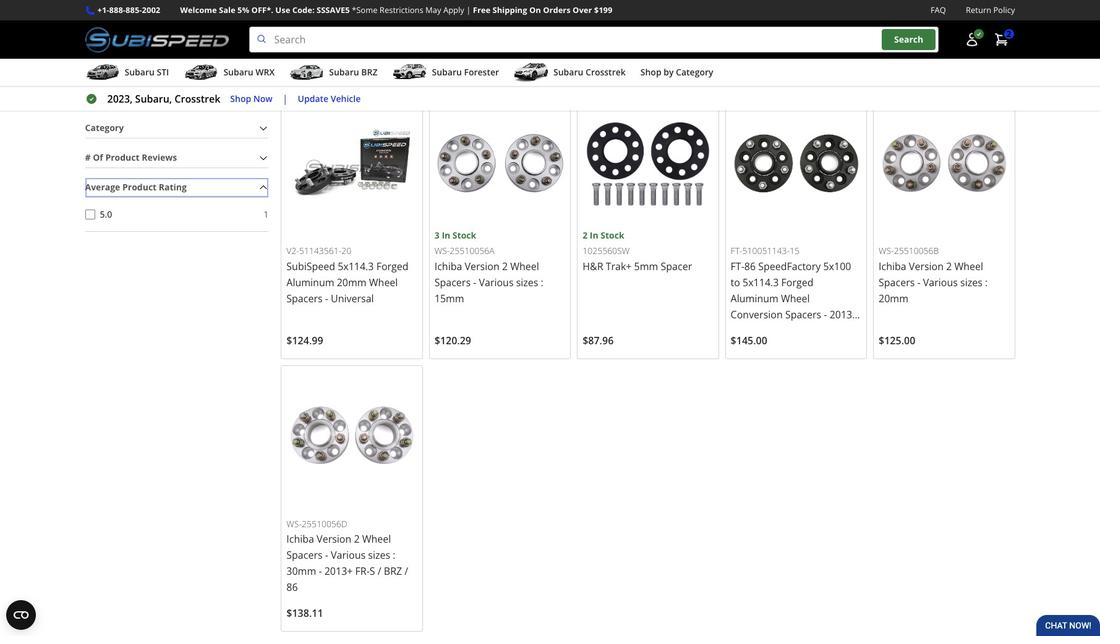 Task type: describe. For each thing, give the bounding box(es) containing it.
by
[[664, 66, 674, 78]]

subaru brz
[[329, 66, 378, 78]]

a subaru crosstrek thumbnail image image
[[514, 63, 549, 82]]

button image
[[965, 32, 980, 47]]

: for ichiba version 2 wheel spacers - various sizes : 20mm
[[986, 276, 988, 290]]

+1-
[[97, 4, 109, 15]]

stock for 25510056a
[[453, 230, 477, 241]]

shop for shop now
[[230, 93, 251, 104]]

category
[[676, 66, 714, 78]]

products
[[539, 70, 576, 82]]

various inside 3 in stock ws-25510056a ichiba version 2 wheel spacers - various sizes : 15mm
[[479, 276, 514, 290]]

return
[[966, 4, 992, 15]]

ichiba version 2 wheel spacers - various sizes : 15mm image
[[435, 98, 566, 229]]

wrx
[[256, 66, 275, 78]]

subaru for subaru brz
[[329, 66, 359, 78]]

2023, subaru, crosstrek
[[107, 92, 220, 106]]

subaru wrx button
[[184, 61, 275, 86]]

shop now link
[[230, 92, 273, 106]]

sti
[[157, 66, 169, 78]]

2 inside button
[[1007, 28, 1012, 40]]

v2-
[[287, 245, 299, 257]]

$120.29
[[435, 334, 471, 348]]

aluminum inside ft-510051143-15 ft-86 speedfactory 5x100 to 5x114.3 forged aluminum wheel conversion spacers - 2013+ fr-s / brz / 86
[[731, 292, 779, 306]]

spacers inside 3 in stock ws-25510056a ichiba version 2 wheel spacers - various sizes : 15mm
[[435, 276, 471, 290]]

of
[[93, 152, 103, 163]]

*some restrictions may apply | free shipping on orders over $199
[[352, 4, 613, 15]]

to
[[731, 276, 741, 290]]

conversion
[[731, 308, 783, 322]]

search button
[[882, 29, 936, 50]]

ichiba inside 3 in stock ws-25510056a ichiba version 2 wheel spacers - various sizes : 15mm
[[435, 260, 462, 273]]

shop for shop by category
[[641, 66, 662, 78]]

3
[[435, 230, 440, 241]]

15mm
[[435, 292, 464, 306]]

update
[[298, 93, 329, 104]]

welcome sale 5% off*. use code: sssave5
[[180, 4, 350, 15]]

20
[[342, 245, 352, 257]]

average product rating
[[85, 181, 187, 193]]

subaru brz button
[[290, 61, 378, 86]]

welcome
[[180, 4, 217, 15]]

1 horizontal spatial |
[[467, 4, 471, 15]]

2 inside 3 in stock ws-25510056a ichiba version 2 wheel spacers - various sizes : 15mm
[[502, 260, 508, 273]]

3 in stock ws-25510056a ichiba version 2 wheel spacers - various sizes : 15mm
[[435, 230, 544, 306]]

$87.96
[[583, 334, 614, 348]]

shop by category button
[[641, 61, 714, 86]]

forged inside ft-510051143-15 ft-86 speedfactory 5x100 to 5x114.3 forged aluminum wheel conversion spacers - 2013+ fr-s / brz / 86
[[782, 276, 814, 290]]

shop by category
[[641, 66, 714, 78]]

subaru,
[[135, 92, 172, 106]]

product inside average product rating dropdown button
[[123, 181, 157, 193]]

# of product reviews
[[85, 152, 177, 163]]

6 results
[[281, 44, 317, 56]]

average product rating button
[[85, 178, 269, 197]]

2023,
[[107, 92, 133, 106]]

2013+ inside ft-510051143-15 ft-86 speedfactory 5x100 to 5x114.3 forged aluminum wheel conversion spacers - 2013+ fr-s / brz / 86
[[830, 308, 858, 322]]

brz inside ws-25510056d ichiba version 2 wheel spacers - various sizes : 30mm - 2013+ fr-s / brz / 86
[[384, 565, 402, 579]]

25510056d
[[302, 518, 348, 530]]

in for h&r
[[590, 230, 599, 241]]

search input field
[[249, 27, 939, 53]]

all
[[484, 70, 495, 82]]

1025560sw
[[583, 245, 630, 257]]

wheel inside v2-51143561-20 subispeed 5x114.3 forged aluminum 20mm wheel spacers - universal
[[369, 276, 398, 290]]

ws-25510056b ichiba version 2 wheel spacers - various sizes : 20mm
[[879, 245, 988, 306]]

ws- for ichiba version 2 wheel spacers - various sizes : 20mm
[[879, 245, 895, 257]]

888-
[[109, 4, 126, 15]]

update vehicle button
[[298, 92, 361, 106]]

2002
[[142, 4, 160, 15]]

ft-86 speedfactory 5x100 to 5x114.3 forged aluminum wheel conversion spacers - 2013+ fr-s / brz / 86 image
[[731, 98, 862, 229]]

crosstrek inside dropdown button
[[586, 66, 626, 78]]

restrictions
[[380, 4, 424, 15]]

ws-25510056d ichiba version 2 wheel spacers - various sizes : 30mm - 2013+ fr-s / brz / 86
[[287, 518, 408, 595]]

open widget image
[[6, 601, 36, 631]]

spacers inside ws-25510056b ichiba version 2 wheel spacers - various sizes : 20mm
[[879, 276, 915, 290]]

s inside ft-510051143-15 ft-86 speedfactory 5x100 to 5x114.3 forged aluminum wheel conversion spacers - 2013+ fr-s / brz / 86
[[746, 324, 751, 338]]

- down 25510056d
[[325, 549, 328, 563]]

wheel inside 3 in stock ws-25510056a ichiba version 2 wheel spacers - various sizes : 15mm
[[511, 260, 539, 273]]

category
[[85, 122, 124, 134]]

fr- inside ft-510051143-15 ft-86 speedfactory 5x100 to 5x114.3 forged aluminum wheel conversion spacers - 2013+ fr-s / brz / 86
[[731, 324, 746, 338]]

spacers inside ws-25510056d ichiba version 2 wheel spacers - various sizes : 30mm - 2013+ fr-s / brz / 86
[[287, 549, 323, 563]]

1
[[264, 208, 269, 220]]

subaru forester button
[[393, 61, 499, 86]]

version inside 3 in stock ws-25510056a ichiba version 2 wheel spacers - various sizes : 15mm
[[465, 260, 500, 273]]

86 inside ws-25510056d ichiba version 2 wheel spacers - various sizes : 30mm - 2013+ fr-s / brz / 86
[[287, 581, 298, 595]]

- inside ws-25510056b ichiba version 2 wheel spacers - various sizes : 20mm
[[918, 276, 921, 290]]

subispeed
[[287, 260, 335, 273]]

wheel inside ws-25510056d ichiba version 2 wheel spacers - various sizes : 30mm - 2013+ fr-s / brz / 86
[[362, 533, 391, 547]]

+1-888-885-2002 link
[[97, 4, 160, 17]]

on
[[530, 4, 541, 15]]

a subaru wrx thumbnail image image
[[184, 63, 219, 82]]

$138.11
[[287, 607, 323, 621]]

fr- inside ws-25510056d ichiba version 2 wheel spacers - various sizes : 30mm - 2013+ fr-s / brz / 86
[[356, 565, 370, 579]]

trak+
[[606, 260, 632, 273]]

2 inside 2 in stock 1025560sw h&r trak+ 5mm spacer
[[583, 230, 588, 241]]

return policy
[[966, 4, 1016, 15]]

: inside 3 in stock ws-25510056a ichiba version 2 wheel spacers - various sizes : 15mm
[[541, 276, 544, 290]]

forester
[[464, 66, 499, 78]]

use
[[276, 4, 290, 15]]

5x100
[[824, 260, 852, 273]]

sort by:
[[889, 44, 921, 56]]

h&r
[[583, 260, 604, 273]]

sizes for ichiba version 2 wheel spacers - various sizes : 20mm
[[961, 276, 983, 290]]

15
[[790, 245, 800, 257]]

version for ichiba version 2 wheel spacers - various sizes : 30mm - 2013+ fr-s / brz / 86
[[317, 533, 352, 547]]

various for ichiba version 2 wheel spacers - various sizes : 20mm
[[924, 276, 958, 290]]

5.0
[[100, 209, 112, 220]]

$124.99
[[287, 334, 323, 348]]

update vehicle
[[298, 93, 361, 104]]

reviews
[[142, 152, 177, 163]]

over
[[573, 4, 592, 15]]

h&r trak+ 5mm spacer image
[[583, 98, 714, 229]]

1 ft- from the top
[[731, 245, 743, 257]]

2013+ inside ws-25510056d ichiba version 2 wheel spacers - various sizes : 30mm - 2013+ fr-s / brz / 86
[[325, 565, 353, 579]]

speedfactory
[[759, 260, 821, 273]]

ichiba for ichiba version 2 wheel spacers - various sizes : 30mm - 2013+ fr-s / brz / 86
[[287, 533, 314, 547]]

2 inside ws-25510056b ichiba version 2 wheel spacers - various sizes : 20mm
[[947, 260, 952, 273]]

a subaru forester thumbnail image image
[[393, 63, 427, 82]]

25510056b
[[895, 245, 939, 257]]

5mm
[[635, 260, 659, 273]]

subaru for subaru wrx
[[224, 66, 254, 78]]

sort
[[889, 44, 906, 56]]

subaru crosstrek button
[[514, 61, 626, 86]]



Task type: locate. For each thing, give the bounding box(es) containing it.
crosstrek down the search input field
[[586, 66, 626, 78]]

faq
[[931, 4, 947, 15]]

1 in from the left
[[442, 230, 451, 241]]

subaru left 'wrx'
[[224, 66, 254, 78]]

0 horizontal spatial stock
[[453, 230, 477, 241]]

0 horizontal spatial sizes
[[368, 549, 390, 563]]

subaru for subaru forester
[[432, 66, 462, 78]]

5x114.3 right to at the top right of the page
[[743, 276, 779, 290]]

ichiba down 25510056a in the left of the page
[[435, 260, 462, 273]]

ichiba version 2 wheel spacers - various sizes : 20mm image
[[879, 98, 1010, 229]]

86 down the 30mm
[[287, 581, 298, 595]]

0 horizontal spatial crosstrek
[[175, 92, 220, 106]]

$125.00
[[879, 334, 916, 348]]

: inside ws-25510056b ichiba version 2 wheel spacers - various sizes : 20mm
[[986, 276, 988, 290]]

1 horizontal spatial 2013+
[[830, 308, 858, 322]]

shop inside shop by category dropdown button
[[641, 66, 662, 78]]

return policy link
[[966, 4, 1016, 17]]

product inside # of product reviews "dropdown button"
[[105, 152, 140, 163]]

subispeed 5x114.3 forged aluminum 20mm wheel spacers - universal image
[[287, 98, 417, 229]]

2013+ down 5x100
[[830, 308, 858, 322]]

sizes for ichiba version 2 wheel spacers - various sizes : 30mm - 2013+ fr-s / brz / 86
[[368, 549, 390, 563]]

0 vertical spatial 20mm
[[337, 276, 367, 290]]

ichiba inside ws-25510056d ichiba version 2 wheel spacers - various sizes : 30mm - 2013+ fr-s / brz / 86
[[287, 533, 314, 547]]

1 vertical spatial fr-
[[356, 565, 370, 579]]

a subaru sti thumbnail image image
[[85, 63, 120, 82]]

various down 25510056d
[[331, 549, 366, 563]]

sizes inside ws-25510056b ichiba version 2 wheel spacers - various sizes : 20mm
[[961, 276, 983, 290]]

subaru for subaru sti
[[125, 66, 155, 78]]

1 horizontal spatial 86
[[745, 260, 756, 273]]

:
[[541, 276, 544, 290], [986, 276, 988, 290], [393, 549, 396, 563]]

2 in stock 1025560sw h&r trak+ 5mm spacer
[[583, 230, 692, 273]]

sizes inside 3 in stock ws-25510056a ichiba version 2 wheel spacers - various sizes : 15mm
[[516, 276, 539, 290]]

rating
[[159, 181, 187, 193]]

ichiba
[[435, 260, 462, 273], [879, 260, 907, 273], [287, 533, 314, 547]]

subaru up vehicle
[[329, 66, 359, 78]]

510051143-
[[743, 245, 790, 257]]

- inside ft-510051143-15 ft-86 speedfactory 5x100 to 5x114.3 forged aluminum wheel conversion spacers - 2013+ fr-s / brz / 86
[[824, 308, 828, 322]]

- down 25510056a in the left of the page
[[473, 276, 477, 290]]

2 horizontal spatial various
[[924, 276, 958, 290]]

5 subaru from the left
[[554, 66, 584, 78]]

0 vertical spatial universal
[[497, 70, 536, 82]]

crosstrek
[[586, 66, 626, 78], [175, 92, 220, 106]]

wheel inside ws-25510056b ichiba version 2 wheel spacers - various sizes : 20mm
[[955, 260, 984, 273]]

apply
[[444, 4, 465, 15]]

1 horizontal spatial version
[[465, 260, 500, 273]]

0 horizontal spatial s
[[370, 565, 375, 579]]

1 horizontal spatial 5x114.3
[[743, 276, 779, 290]]

fr-
[[731, 324, 746, 338], [356, 565, 370, 579]]

1 horizontal spatial universal
[[497, 70, 536, 82]]

stock up 25510056a in the left of the page
[[453, 230, 477, 241]]

#
[[85, 152, 91, 163]]

ichiba inside ws-25510056b ichiba version 2 wheel spacers - various sizes : 20mm
[[879, 260, 907, 273]]

version down 25510056b
[[909, 260, 944, 273]]

1 vertical spatial forged
[[782, 276, 814, 290]]

a subaru brz thumbnail image image
[[290, 63, 324, 82]]

free
[[473, 4, 491, 15]]

0 vertical spatial brz
[[361, 66, 378, 78]]

ws- inside 3 in stock ws-25510056a ichiba version 2 wheel spacers - various sizes : 15mm
[[435, 245, 450, 257]]

0 vertical spatial ft-
[[731, 245, 743, 257]]

| left free
[[467, 4, 471, 15]]

+1-888-885-2002
[[97, 4, 160, 15]]

5x114.3
[[338, 260, 374, 273], [743, 276, 779, 290]]

spacers right conversion
[[786, 308, 822, 322]]

2 horizontal spatial ws-
[[879, 245, 895, 257]]

1 vertical spatial crosstrek
[[175, 92, 220, 106]]

stock inside 2 in stock 1025560sw h&r trak+ 5mm spacer
[[601, 230, 625, 241]]

brz
[[361, 66, 378, 78], [760, 324, 778, 338], [384, 565, 402, 579]]

*some
[[352, 4, 378, 15]]

ichiba version 2 wheel spacers - various sizes : 30mm - 2013+ fr-s / brz / 86 image
[[287, 371, 417, 502]]

0 vertical spatial 86
[[745, 260, 756, 273]]

now
[[254, 93, 273, 104]]

0 horizontal spatial fr-
[[356, 565, 370, 579]]

brz inside dropdown button
[[361, 66, 378, 78]]

1 horizontal spatial ichiba
[[435, 260, 462, 273]]

1 vertical spatial 5x114.3
[[743, 276, 779, 290]]

1 horizontal spatial fr-
[[731, 324, 746, 338]]

category button
[[85, 119, 269, 138]]

stock inside 3 in stock ws-25510056a ichiba version 2 wheel spacers - various sizes : 15mm
[[453, 230, 477, 241]]

sizes
[[516, 276, 539, 290], [961, 276, 983, 290], [368, 549, 390, 563]]

0 horizontal spatial brz
[[361, 66, 378, 78]]

code:
[[292, 4, 315, 15]]

1 vertical spatial shop
[[230, 93, 251, 104]]

stock up the 1025560sw
[[601, 230, 625, 241]]

stock for h&r
[[601, 230, 625, 241]]

shop left now
[[230, 93, 251, 104]]

1 vertical spatial 86
[[787, 324, 798, 338]]

25510056a
[[450, 245, 495, 257]]

2
[[1007, 28, 1012, 40], [583, 230, 588, 241], [502, 260, 508, 273], [947, 260, 952, 273], [354, 533, 360, 547]]

spacers inside v2-51143561-20 subispeed 5x114.3 forged aluminum 20mm wheel spacers - universal
[[287, 292, 323, 306]]

subaru wrx
[[224, 66, 275, 78]]

in up the 1025560sw
[[590, 230, 599, 241]]

1 vertical spatial brz
[[760, 324, 778, 338]]

1 stock from the left
[[453, 230, 477, 241]]

0 horizontal spatial forged
[[377, 260, 409, 273]]

86
[[745, 260, 756, 273], [787, 324, 798, 338], [287, 581, 298, 595]]

version down 25510056a in the left of the page
[[465, 260, 500, 273]]

subaru for subaru crosstrek
[[554, 66, 584, 78]]

subispeed logo image
[[85, 27, 229, 53]]

fr- down conversion
[[731, 324, 746, 338]]

- right the 30mm
[[319, 565, 322, 579]]

subaru right a subaru crosstrek thumbnail image
[[554, 66, 584, 78]]

2 inside ws-25510056d ichiba version 2 wheel spacers - various sizes : 30mm - 2013+ fr-s / brz / 86
[[354, 533, 360, 547]]

0 horizontal spatial aluminum
[[287, 276, 334, 290]]

2 vertical spatial 86
[[287, 581, 298, 595]]

universal
[[497, 70, 536, 82], [331, 292, 374, 306]]

1 horizontal spatial forged
[[782, 276, 814, 290]]

crosstrek down a subaru wrx thumbnail image
[[175, 92, 220, 106]]

1 vertical spatial ft-
[[731, 260, 745, 273]]

|
[[467, 4, 471, 15], [283, 92, 288, 106]]

20mm inside v2-51143561-20 subispeed 5x114.3 forged aluminum 20mm wheel spacers - universal
[[337, 276, 367, 290]]

sssave5
[[317, 4, 350, 15]]

ft-
[[731, 245, 743, 257], [731, 260, 745, 273]]

1 vertical spatial product
[[123, 181, 157, 193]]

1 vertical spatial 2013+
[[325, 565, 353, 579]]

v2-51143561-20 subispeed 5x114.3 forged aluminum 20mm wheel spacers - universal
[[287, 245, 409, 306]]

0 horizontal spatial in
[[442, 230, 451, 241]]

2 horizontal spatial ichiba
[[879, 260, 907, 273]]

5x114.3 inside ft-510051143-15 ft-86 speedfactory 5x100 to 5x114.3 forged aluminum wheel conversion spacers - 2013+ fr-s / brz / 86
[[743, 276, 779, 290]]

0 vertical spatial shop
[[641, 66, 662, 78]]

0 horizontal spatial various
[[331, 549, 366, 563]]

subaru inside dropdown button
[[432, 66, 462, 78]]

- down 5x100
[[824, 308, 828, 322]]

sizes inside ws-25510056d ichiba version 2 wheel spacers - various sizes : 30mm - 2013+ fr-s / brz / 86
[[368, 549, 390, 563]]

2 stock from the left
[[601, 230, 625, 241]]

spacers up the 30mm
[[287, 549, 323, 563]]

0 horizontal spatial ichiba
[[287, 533, 314, 547]]

0 horizontal spatial version
[[317, 533, 352, 547]]

orders
[[543, 4, 571, 15]]

ichiba down 25510056d
[[287, 533, 314, 547]]

1 vertical spatial |
[[283, 92, 288, 106]]

86 right $145.00 at the bottom of the page
[[787, 324, 798, 338]]

product
[[105, 152, 140, 163], [123, 181, 157, 193]]

1 horizontal spatial in
[[590, 230, 599, 241]]

aluminum down subispeed
[[287, 276, 334, 290]]

results
[[288, 44, 317, 56]]

include all universal products
[[451, 70, 576, 82]]

0 vertical spatial s
[[746, 324, 751, 338]]

ichiba for ichiba version 2 wheel spacers - various sizes : 20mm
[[879, 260, 907, 273]]

- inside 3 in stock ws-25510056a ichiba version 2 wheel spacers - various sizes : 15mm
[[473, 276, 477, 290]]

1 vertical spatial aluminum
[[731, 292, 779, 306]]

universal down 20 in the left top of the page
[[331, 292, 374, 306]]

in right 3
[[442, 230, 451, 241]]

various inside ws-25510056d ichiba version 2 wheel spacers - various sizes : 30mm - 2013+ fr-s / brz / 86
[[331, 549, 366, 563]]

product right the of
[[105, 152, 140, 163]]

1 vertical spatial 20mm
[[879, 292, 909, 306]]

2 horizontal spatial 86
[[787, 324, 798, 338]]

885-
[[126, 4, 142, 15]]

0 vertical spatial |
[[467, 4, 471, 15]]

: for ichiba version 2 wheel spacers - various sizes : 30mm - 2013+ fr-s / brz / 86
[[393, 549, 396, 563]]

shop now
[[230, 93, 273, 104]]

stock
[[453, 230, 477, 241], [601, 230, 625, 241]]

0 horizontal spatial 5x114.3
[[338, 260, 374, 273]]

subaru left "sti"
[[125, 66, 155, 78]]

various inside ws-25510056b ichiba version 2 wheel spacers - various sizes : 20mm
[[924, 276, 958, 290]]

0 horizontal spatial universal
[[331, 292, 374, 306]]

ichiba down 25510056b
[[879, 260, 907, 273]]

2 horizontal spatial :
[[986, 276, 988, 290]]

3 subaru from the left
[[329, 66, 359, 78]]

subaru crosstrek
[[554, 66, 626, 78]]

shop inside shop now link
[[230, 93, 251, 104]]

ws- inside ws-25510056d ichiba version 2 wheel spacers - various sizes : 30mm - 2013+ fr-s / brz / 86
[[287, 518, 302, 530]]

2013+
[[830, 308, 858, 322], [325, 565, 353, 579]]

0 horizontal spatial :
[[393, 549, 396, 563]]

subaru forester
[[432, 66, 499, 78]]

2 button
[[988, 27, 1016, 52]]

1 horizontal spatial crosstrek
[[586, 66, 626, 78]]

2 horizontal spatial sizes
[[961, 276, 983, 290]]

1 horizontal spatial various
[[479, 276, 514, 290]]

spacers inside ft-510051143-15 ft-86 speedfactory 5x100 to 5x114.3 forged aluminum wheel conversion spacers - 2013+ fr-s / brz / 86
[[786, 308, 822, 322]]

$145.00
[[731, 334, 768, 348]]

version inside ws-25510056d ichiba version 2 wheel spacers - various sizes : 30mm - 2013+ fr-s / brz / 86
[[317, 533, 352, 547]]

2013+ right the 30mm
[[325, 565, 353, 579]]

in inside 3 in stock ws-25510056a ichiba version 2 wheel spacers - various sizes : 15mm
[[442, 230, 451, 241]]

vehicle
[[331, 93, 361, 104]]

subaru inside 'dropdown button'
[[125, 66, 155, 78]]

: inside ws-25510056d ichiba version 2 wheel spacers - various sizes : 30mm - 2013+ fr-s / brz / 86
[[393, 549, 396, 563]]

2 horizontal spatial brz
[[760, 324, 778, 338]]

1 vertical spatial universal
[[331, 292, 374, 306]]

0 horizontal spatial shop
[[230, 93, 251, 104]]

- down 25510056b
[[918, 276, 921, 290]]

20mm up $125.00
[[879, 292, 909, 306]]

in for 25510056a
[[442, 230, 451, 241]]

forged inside v2-51143561-20 subispeed 5x114.3 forged aluminum 20mm wheel spacers - universal
[[377, 260, 409, 273]]

wheel
[[511, 260, 539, 273], [955, 260, 984, 273], [369, 276, 398, 290], [781, 292, 810, 306], [362, 533, 391, 547]]

in
[[442, 230, 451, 241], [590, 230, 599, 241]]

subaru sti
[[125, 66, 169, 78]]

4 subaru from the left
[[432, 66, 462, 78]]

20mm down 20 in the left top of the page
[[337, 276, 367, 290]]

shipping
[[493, 4, 527, 15]]

product down # of product reviews
[[123, 181, 157, 193]]

0 vertical spatial forged
[[377, 260, 409, 273]]

spacers down subispeed
[[287, 292, 323, 306]]

0 vertical spatial fr-
[[731, 324, 746, 338]]

- inside v2-51143561-20 subispeed 5x114.3 forged aluminum 20mm wheel spacers - universal
[[325, 292, 328, 306]]

2 in from the left
[[590, 230, 599, 241]]

1 horizontal spatial aluminum
[[731, 292, 779, 306]]

2 subaru from the left
[[224, 66, 254, 78]]

0 horizontal spatial 20mm
[[337, 276, 367, 290]]

shop
[[641, 66, 662, 78], [230, 93, 251, 104]]

sale
[[219, 4, 236, 15]]

20mm inside ws-25510056b ichiba version 2 wheel spacers - various sizes : 20mm
[[879, 292, 909, 306]]

subaru left forester
[[432, 66, 462, 78]]

5%
[[238, 4, 249, 15]]

subaru sti button
[[85, 61, 169, 86]]

faq link
[[931, 4, 947, 17]]

5x114.3 inside v2-51143561-20 subispeed 5x114.3 forged aluminum 20mm wheel spacers - universal
[[338, 260, 374, 273]]

| right now
[[283, 92, 288, 106]]

1 horizontal spatial ws-
[[435, 245, 450, 257]]

universal right all
[[497, 70, 536, 82]]

0 vertical spatial crosstrek
[[586, 66, 626, 78]]

by:
[[908, 44, 921, 56]]

spacers up 15mm
[[435, 276, 471, 290]]

6
[[281, 44, 286, 56]]

aluminum up conversion
[[731, 292, 779, 306]]

wheel inside ft-510051143-15 ft-86 speedfactory 5x100 to 5x114.3 forged aluminum wheel conversion spacers - 2013+ fr-s / brz / 86
[[781, 292, 810, 306]]

spacers
[[435, 276, 471, 290], [879, 276, 915, 290], [287, 292, 323, 306], [786, 308, 822, 322], [287, 549, 323, 563]]

0 horizontal spatial ws-
[[287, 518, 302, 530]]

average
[[85, 181, 120, 193]]

86 down 510051143- in the right of the page
[[745, 260, 756, 273]]

brz inside ft-510051143-15 ft-86 speedfactory 5x100 to 5x114.3 forged aluminum wheel conversion spacers - 2013+ fr-s / brz / 86
[[760, 324, 778, 338]]

in inside 2 in stock 1025560sw h&r trak+ 5mm spacer
[[590, 230, 599, 241]]

include
[[451, 70, 482, 82]]

version for ichiba version 2 wheel spacers - various sizes : 20mm
[[909, 260, 944, 273]]

fr- right the 30mm
[[356, 565, 370, 579]]

0 horizontal spatial 2013+
[[325, 565, 353, 579]]

may
[[426, 4, 442, 15]]

2 vertical spatial brz
[[384, 565, 402, 579]]

spacer
[[661, 260, 692, 273]]

51143561-
[[299, 245, 342, 257]]

1 horizontal spatial s
[[746, 324, 751, 338]]

aluminum inside v2-51143561-20 subispeed 5x114.3 forged aluminum 20mm wheel spacers - universal
[[287, 276, 334, 290]]

version down 25510056d
[[317, 533, 352, 547]]

0 horizontal spatial |
[[283, 92, 288, 106]]

s inside ws-25510056d ichiba version 2 wheel spacers - various sizes : 30mm - 2013+ fr-s / brz / 86
[[370, 565, 375, 579]]

- down subispeed
[[325, 292, 328, 306]]

ws- for ichiba version 2 wheel spacers - various sizes : 30mm - 2013+ fr-s / brz / 86
[[287, 518, 302, 530]]

universal inside v2-51143561-20 subispeed 5x114.3 forged aluminum 20mm wheel spacers - universal
[[331, 292, 374, 306]]

various for ichiba version 2 wheel spacers - various sizes : 30mm - 2013+ fr-s / brz / 86
[[331, 549, 366, 563]]

search
[[895, 34, 924, 45]]

1 horizontal spatial 20mm
[[879, 292, 909, 306]]

shop left by
[[641, 66, 662, 78]]

various down 25510056b
[[924, 276, 958, 290]]

version
[[465, 260, 500, 273], [909, 260, 944, 273], [317, 533, 352, 547]]

1 horizontal spatial shop
[[641, 66, 662, 78]]

0 vertical spatial aluminum
[[287, 276, 334, 290]]

$199
[[594, 4, 613, 15]]

spacers down 25510056b
[[879, 276, 915, 290]]

2 ft- from the top
[[731, 260, 745, 273]]

1 horizontal spatial brz
[[384, 565, 402, 579]]

5.0 button
[[85, 210, 95, 220]]

ft-510051143-15 ft-86 speedfactory 5x100 to 5x114.3 forged aluminum wheel conversion spacers - 2013+ fr-s / brz / 86
[[731, 245, 858, 338]]

various down 25510056a in the left of the page
[[479, 276, 514, 290]]

-
[[473, 276, 477, 290], [918, 276, 921, 290], [325, 292, 328, 306], [824, 308, 828, 322], [325, 549, 328, 563], [319, 565, 322, 579]]

ws- inside ws-25510056b ichiba version 2 wheel spacers - various sizes : 20mm
[[879, 245, 895, 257]]

1 horizontal spatial sizes
[[516, 276, 539, 290]]

0 horizontal spatial 86
[[287, 581, 298, 595]]

0 vertical spatial 5x114.3
[[338, 260, 374, 273]]

1 vertical spatial s
[[370, 565, 375, 579]]

0 vertical spatial 2013+
[[830, 308, 858, 322]]

5x114.3 down 20 in the left top of the page
[[338, 260, 374, 273]]

s
[[746, 324, 751, 338], [370, 565, 375, 579]]

1 horizontal spatial stock
[[601, 230, 625, 241]]

version inside ws-25510056b ichiba version 2 wheel spacers - various sizes : 20mm
[[909, 260, 944, 273]]

0 vertical spatial product
[[105, 152, 140, 163]]

1 subaru from the left
[[125, 66, 155, 78]]

2 horizontal spatial version
[[909, 260, 944, 273]]

policy
[[994, 4, 1016, 15]]

1 horizontal spatial :
[[541, 276, 544, 290]]



Task type: vqa. For each thing, say whether or not it's contained in the screenshot.


